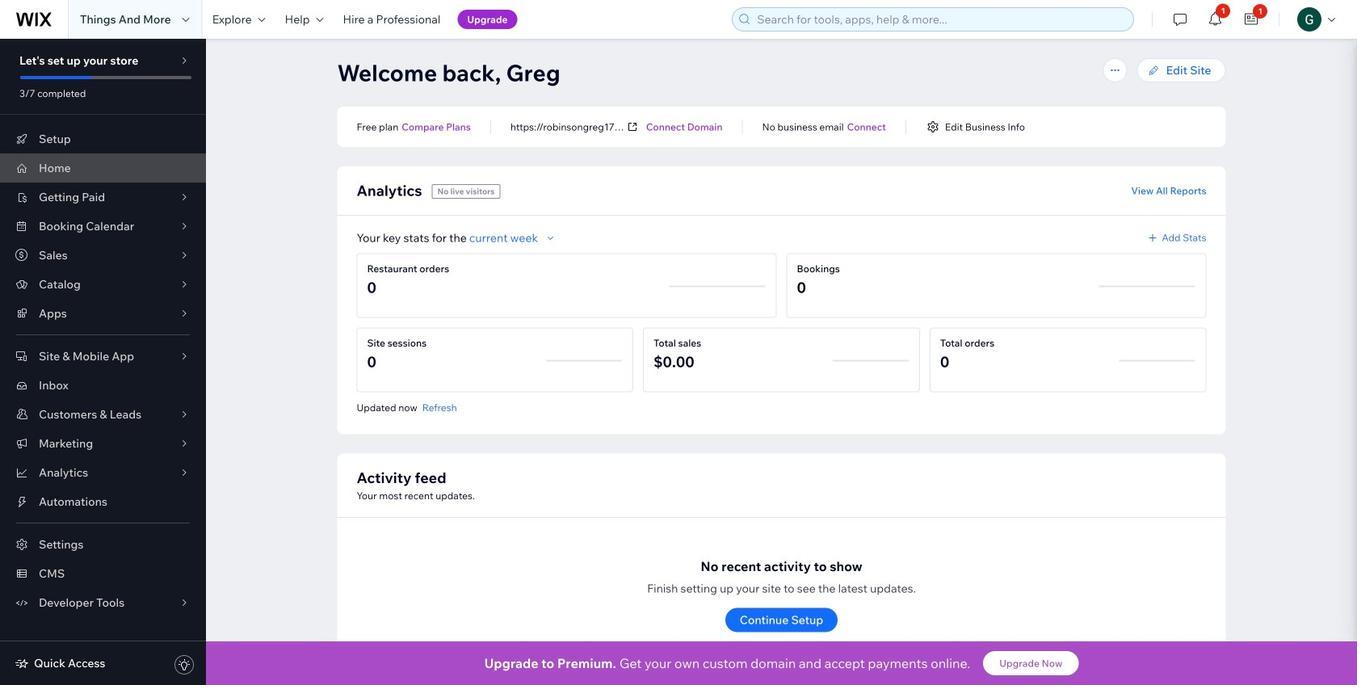 Task type: vqa. For each thing, say whether or not it's contained in the screenshot.
"Sidebar" 'element' at the left
yes



Task type: locate. For each thing, give the bounding box(es) containing it.
sidebar element
[[0, 39, 206, 685]]

Search for tools, apps, help & more... field
[[753, 8, 1129, 31]]



